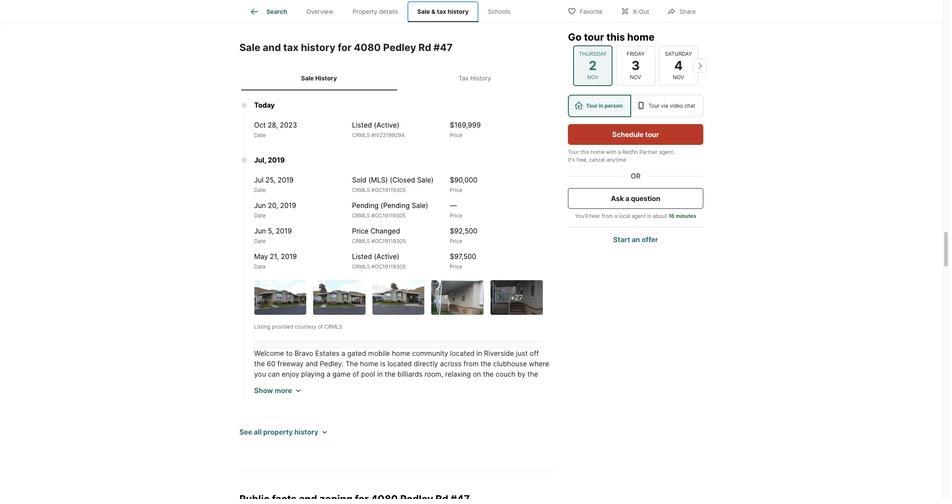 Task type: vqa. For each thing, say whether or not it's contained in the screenshot.


Task type: locate. For each thing, give the bounding box(es) containing it.
the down side
[[468, 412, 479, 420]]

(active) inside "listed (active) crmls #iv23199294"
[[374, 121, 400, 130]]

has left new
[[347, 495, 360, 499]]

tour for go
[[584, 31, 604, 43]]

2 jun from the top
[[254, 227, 266, 236]]

0 horizontal spatial living
[[335, 412, 352, 420]]

price inside the $169,999 price
[[450, 132, 463, 139]]

with up opens
[[282, 412, 296, 420]]

0 vertical spatial has
[[452, 474, 465, 483]]

3 date from the top
[[254, 213, 266, 219]]

master up the porch
[[334, 474, 357, 483]]

friday 3 nov
[[627, 51, 645, 81]]

the down where
[[528, 370, 538, 379]]

crmls inside "listed (active) crmls #iv23199294"
[[352, 132, 370, 139]]

0 vertical spatial jun
[[254, 201, 266, 210]]

0 horizontal spatial of
[[318, 324, 323, 330]]

sale inside sale & tax history tab
[[417, 8, 430, 15]]

2019 inside jun 20, 2019 date
[[280, 201, 296, 210]]

(range/oven
[[354, 453, 397, 462]]

price down the $90,000 at the top of page
[[450, 187, 463, 194]]

nov for 4
[[673, 74, 684, 81]]

1 #oc19119305 from the top
[[372, 187, 406, 194]]

1 upgraded from the top
[[254, 484, 287, 493]]

a left gated
[[342, 349, 346, 358]]

1 tab list from the top
[[240, 0, 527, 22]]

crmls up listed (active) crmls #oc19119305 at the bottom left of page
[[352, 238, 370, 245]]

local
[[619, 213, 630, 219]]

price inside the $97,500 price
[[450, 264, 463, 270]]

2 vertical spatial history
[[295, 428, 319, 437]]

and down "search" link
[[263, 41, 281, 54]]

you left the are
[[500, 401, 512, 410]]

27
[[515, 294, 523, 302]]

1 vertical spatial (active)
[[374, 252, 400, 261]]

tour for tour in person
[[586, 103, 598, 109]]

0 horizontal spatial bedroom
[[254, 474, 284, 483]]

ready
[[472, 381, 492, 389]]

billiards
[[398, 370, 423, 379]]

- right fans
[[437, 484, 440, 493]]

nov down thursday
[[587, 74, 599, 81]]

0 horizontal spatial nov
[[587, 74, 599, 81]]

2 (active) from the top
[[374, 252, 400, 261]]

0 vertical spatial (active)
[[374, 121, 400, 130]]

date
[[254, 132, 266, 139], [254, 187, 266, 194], [254, 213, 266, 219], [254, 238, 266, 245], [254, 264, 266, 270]]

date up the jun 5, 2019 date at the top
[[254, 213, 266, 219]]

enjoy up access on the bottom of page
[[470, 422, 487, 431]]

search
[[266, 8, 287, 15]]

price for $97,500
[[450, 264, 463, 270]]

2 #oc19119305 from the top
[[372, 213, 406, 219]]

has up "fireplace" in the bottom of the page
[[387, 412, 399, 420]]

crmls inside sold (mls) (closed sale) crmls #oc19119305
[[352, 187, 370, 194]]

may
[[254, 252, 268, 261]]

go
[[568, 31, 582, 43]]

history for &
[[448, 8, 469, 15]]

history up sale history
[[301, 41, 336, 54]]

0 horizontal spatial history
[[315, 74, 337, 82]]

#oc19119305 down (pending
[[372, 213, 406, 219]]

jul
[[254, 176, 264, 184]]

history inside tax history 'tab'
[[471, 74, 491, 82]]

tour inside schedule tour "button"
[[645, 130, 659, 139]]

0 horizontal spatial that
[[356, 422, 369, 431]]

1 horizontal spatial room
[[497, 484, 516, 493]]

room down enter
[[354, 412, 370, 420]]

tab list up the 4080 on the top left
[[240, 0, 527, 22]]

2 date from the top
[[254, 187, 266, 194]]

tax right "&"
[[437, 8, 446, 15]]

#oc19119305 down (mls)
[[372, 187, 406, 194]]

1 vertical spatial that
[[356, 422, 369, 431]]

crmls down price changed crmls #oc19119305
[[352, 264, 370, 270]]

2019 right 25,
[[278, 176, 294, 184]]

crmls down pending
[[352, 213, 370, 219]]

1 horizontal spatial located
[[450, 349, 475, 358]]

1 vertical spatial sale
[[240, 41, 261, 54]]

which
[[421, 422, 440, 431]]

2 horizontal spatial nov
[[673, 74, 684, 81]]

1 vertical spatial large
[[422, 432, 439, 441]]

0 vertical spatial listed
[[352, 121, 372, 130]]

2019 for 25,
[[278, 176, 294, 184]]

$169,999
[[450, 121, 481, 130]]

a right ask
[[625, 194, 629, 203]]

about
[[653, 213, 667, 219]]

1 horizontal spatial bedroom
[[420, 474, 450, 483]]

0 vertical spatial sale
[[417, 8, 430, 15]]

tax inside sale & tax history tab
[[437, 8, 446, 15]]

0 vertical spatial tab list
[[240, 0, 527, 22]]

1 vertical spatial 3
[[494, 381, 499, 389]]

jun 20, 2019 date
[[254, 201, 296, 219]]

2019 right 21,
[[281, 252, 297, 261]]

crmls inside pending (pending sale) crmls #oc19119305
[[352, 213, 370, 219]]

located
[[450, 349, 475, 358], [388, 360, 412, 368]]

0 horizontal spatial by
[[399, 453, 407, 462]]

0 vertical spatial 2
[[589, 58, 597, 73]]

0 horizontal spatial 2
[[546, 381, 550, 389]]

jun inside the jun 5, 2019 date
[[254, 227, 266, 236]]

0 horizontal spatial sale
[[240, 41, 261, 54]]

first
[[530, 391, 543, 400]]

date inside jun 20, 2019 date
[[254, 213, 266, 219]]

2 vertical spatial sale
[[301, 74, 314, 82]]

of inside welcome to bravo estates a gated mobile home community located in riverside just off the 60 freeway and pedley. the home is located directly across from the clubhouse where you can enjoy playing a game of pool in the billiards room, relaxing on the couch by the fireplace, or taking a dip in the pool. a well kept, turnkey, move in ready 3 bedroom and 2 bathroom home spreading over 1300 sq. ft. what a wonderful place to call home for first time home buyer families. as you enter the home from the large side porch you are greeted with a spacious living room that has natural lighting from the skylight. the living room opens to the family room that has a fireplace which you can enjoy for ambiance or for those chilly evenings. off the family room is the large kitchen with access to a separate dining area with beautiful custom cabinets. space rent - $1053.57.   additional home features:  -kitchen appliances (range/oven by jennair, dishwasher and built in microwave - all in white)  -laundry room with hookups for full size washer and dryer  -master bedroom with adjoining master bathroom  -master bedroom has walk-in closet  - upgraded kitchen and bathroom fixtures  -ceiling fans   -skylight in living room  - upgraded cabinetry  -porch has new carpet  -children's outside wood pla
[[353, 370, 359, 379]]

history down spacious
[[295, 428, 319, 437]]

history inside dropdown button
[[295, 428, 319, 437]]

price down —
[[450, 213, 463, 219]]

2 tab list from the top
[[240, 66, 555, 91]]

1 horizontal spatial tax
[[437, 8, 446, 15]]

or
[[286, 381, 293, 389], [534, 422, 541, 431]]

0 horizontal spatial is
[[380, 360, 386, 368]]

jennair,
[[409, 453, 435, 462]]

&
[[432, 8, 436, 15]]

date inside may 21, 2019 date
[[254, 264, 266, 270]]

1 horizontal spatial tour
[[586, 103, 598, 109]]

2 down where
[[546, 381, 550, 389]]

in right 'agent'
[[647, 213, 652, 219]]

spreading
[[308, 391, 341, 400]]

nov
[[587, 74, 599, 81], [630, 74, 641, 81], [673, 74, 684, 81]]

agent
[[632, 213, 646, 219]]

1 vertical spatial listed
[[352, 252, 372, 261]]

a
[[373, 381, 378, 389]]

1 vertical spatial upgraded
[[254, 495, 287, 499]]

or left the taking
[[286, 381, 293, 389]]

dishwasher
[[437, 453, 475, 462]]

pedley.
[[320, 360, 344, 368]]

2 inside welcome to bravo estates a gated mobile home community located in riverside just off the 60 freeway and pedley. the home is located directly across from the clubhouse where you can enjoy playing a game of pool in the billiards room, relaxing on the couch by the fireplace, or taking a dip in the pool. a well kept, turnkey, move in ready 3 bedroom and 2 bathroom home spreading over 1300 sq. ft. what a wonderful place to call home for first time home buyer families. as you enter the home from the large side porch you are greeted with a spacious living room that has natural lighting from the skylight. the living room opens to the family room that has a fireplace which you can enjoy for ambiance or for those chilly evenings. off the family room is the large kitchen with access to a separate dining area with beautiful custom cabinets. space rent - $1053.57.   additional home features:  -kitchen appliances (range/oven by jennair, dishwasher and built in microwave - all in white)  -laundry room with hookups for full size washer and dryer  -master bedroom with adjoining master bathroom  -master bedroom has walk-in closet  - upgraded kitchen and bathroom fixtures  -ceiling fans   -skylight in living room  - upgraded cabinetry  -porch has new carpet  -children's outside wood pla
[[546, 381, 550, 389]]

tax
[[459, 74, 469, 82]]

sq.
[[377, 391, 387, 400]]

in left riverside
[[477, 349, 482, 358]]

person
[[605, 103, 623, 109]]

list box
[[568, 95, 704, 117]]

+ 27
[[511, 294, 523, 302]]

1 vertical spatial history
[[301, 41, 336, 54]]

1 horizontal spatial that
[[372, 412, 385, 420]]

0 horizontal spatial has
[[347, 495, 360, 499]]

listed down price changed crmls #oc19119305
[[352, 252, 372, 261]]

large
[[446, 401, 462, 410], [422, 432, 439, 441]]

1 horizontal spatial 3
[[632, 58, 640, 73]]

you right as
[[350, 401, 362, 410]]

1 vertical spatial enjoy
[[470, 422, 487, 431]]

1 horizontal spatial this
[[607, 31, 625, 43]]

and
[[263, 41, 281, 54], [306, 360, 318, 368], [532, 381, 544, 389], [477, 453, 490, 462], [466, 464, 478, 472], [316, 484, 328, 493]]

#oc19119305 inside price changed crmls #oc19119305
[[372, 238, 406, 245]]

tour left person
[[586, 103, 598, 109]]

0 vertical spatial has
[[387, 412, 399, 420]]

$90,000
[[450, 176, 478, 184]]

1 nov from the left
[[587, 74, 599, 81]]

1 history from the left
[[315, 74, 337, 82]]

history right tax on the top left of the page
[[471, 74, 491, 82]]

taking
[[295, 381, 315, 389]]

sale & tax history tab
[[408, 1, 479, 22]]

2019 right the 5, at the top of page
[[276, 227, 292, 236]]

1 horizontal spatial nov
[[630, 74, 641, 81]]

kitchen up white)
[[290, 453, 315, 462]]

3 inside the friday 3 nov
[[632, 58, 640, 73]]

overview
[[306, 8, 334, 15]]

listed
[[352, 121, 372, 130], [352, 252, 372, 261]]

history inside tab
[[448, 8, 469, 15]]

2 history from the left
[[471, 74, 491, 82]]

can down the 60 at the left of page
[[268, 370, 280, 379]]

rd
[[419, 41, 431, 54]]

from right "hear"
[[602, 213, 613, 219]]

out
[[639, 8, 650, 15]]

price for —
[[450, 213, 463, 219]]

0 vertical spatial 3
[[632, 58, 640, 73]]

price down $92,500
[[450, 238, 463, 245]]

jun inside jun 20, 2019 date
[[254, 201, 266, 210]]

tab list for x-out button
[[240, 0, 527, 22]]

0 vertical spatial by
[[518, 370, 526, 379]]

area
[[276, 443, 290, 452]]

crmls left #iv23199294
[[352, 132, 370, 139]]

(pending
[[381, 201, 410, 210]]

sale for sale history
[[301, 74, 314, 82]]

home inside tour this home with a redfin partner agent. it's free, cancel anytime
[[591, 149, 605, 155]]

hear
[[589, 213, 600, 219]]

appliances
[[317, 453, 352, 462]]

history for and
[[301, 41, 336, 54]]

listed inside "listed (active) crmls #iv23199294"
[[352, 121, 372, 130]]

#oc19119305 inside pending (pending sale) crmls #oc19119305
[[372, 213, 406, 219]]

1 listed from the top
[[352, 121, 372, 130]]

21,
[[270, 252, 279, 261]]

tab list for the see all property history dropdown button
[[240, 66, 555, 91]]

0 horizontal spatial this
[[580, 149, 589, 155]]

$92,500
[[450, 227, 478, 236]]

2 bedroom from the left
[[420, 474, 450, 483]]

in
[[599, 103, 604, 109], [647, 213, 652, 219], [477, 349, 482, 358], [377, 370, 383, 379], [335, 381, 341, 389]]

a left dip
[[317, 381, 321, 389]]

tab list containing search
[[240, 0, 527, 22]]

natural
[[401, 412, 423, 420]]

1 horizontal spatial tour
[[645, 130, 659, 139]]

4 #oc19119305 from the top
[[372, 264, 406, 270]]

2019 inside may 21, 2019 date
[[281, 252, 297, 261]]

next image
[[693, 59, 707, 73]]

(active) for $97,500
[[374, 252, 400, 261]]

show
[[254, 387, 273, 395]]

0 vertical spatial bathroom
[[359, 474, 391, 483]]

2 horizontal spatial sale
[[417, 8, 430, 15]]

3 nov from the left
[[673, 74, 684, 81]]

#oc19119305 down changed at the left top of the page
[[372, 238, 406, 245]]

0 vertical spatial upgraded
[[254, 484, 287, 493]]

0 vertical spatial that
[[372, 412, 385, 420]]

1 vertical spatial tab list
[[240, 66, 555, 91]]

nov inside thursday 2 nov
[[587, 74, 599, 81]]

room down appliances
[[332, 464, 351, 472]]

nov down 4
[[673, 74, 684, 81]]

bedroom down all at the bottom
[[254, 474, 284, 483]]

4080
[[354, 41, 381, 54]]

0 horizontal spatial can
[[268, 370, 280, 379]]

kitchen up the cabinetry
[[289, 484, 314, 493]]

large down the which
[[422, 432, 439, 441]]

courtesy
[[295, 324, 317, 330]]

tour for tour via video chat
[[649, 103, 660, 109]]

0 horizontal spatial tour
[[568, 149, 579, 155]]

1 vertical spatial this
[[580, 149, 589, 155]]

is down 'mobile'
[[380, 360, 386, 368]]

friday
[[627, 51, 645, 57]]

price inside $92,500 price
[[450, 238, 463, 245]]

tour via video chat option
[[631, 95, 704, 117]]

and up first
[[532, 381, 544, 389]]

jun left 20,
[[254, 201, 266, 210]]

minutes
[[676, 213, 696, 219]]

3 #oc19119305 from the top
[[372, 238, 406, 245]]

more
[[275, 387, 292, 395]]

nov inside the friday 3 nov
[[630, 74, 641, 81]]

share button
[[660, 2, 704, 20]]

a inside tour this home with a redfin partner agent. it's free, cancel anytime
[[618, 149, 621, 155]]

all
[[259, 464, 267, 472]]

schools tab
[[479, 1, 520, 22]]

tab list containing sale history
[[240, 66, 555, 91]]

0 vertical spatial kitchen
[[290, 453, 315, 462]]

estates
[[315, 349, 340, 358]]

- left all at the bottom
[[254, 464, 257, 472]]

room up off
[[338, 422, 354, 431]]

1300
[[359, 391, 375, 400]]

2 listed from the top
[[352, 252, 372, 261]]

date inside oct 28, 2023 date
[[254, 132, 266, 139]]

skylight
[[440, 484, 466, 493]]

(active) up #iv23199294
[[374, 121, 400, 130]]

date for oct 28, 2023
[[254, 132, 266, 139]]

are
[[514, 401, 525, 410]]

this inside tour this home with a redfin partner agent. it's free, cancel anytime
[[580, 149, 589, 155]]

1 horizontal spatial living
[[525, 412, 542, 420]]

sale) right (pending
[[412, 201, 428, 210]]

- down 'ceiling'
[[403, 495, 406, 499]]

(active)
[[374, 121, 400, 130], [374, 252, 400, 261]]

None button
[[573, 45, 613, 86], [616, 46, 655, 86], [659, 46, 698, 86], [573, 45, 613, 86], [616, 46, 655, 86], [659, 46, 698, 86]]

0 horizontal spatial has
[[371, 422, 383, 431]]

1 horizontal spatial 2
[[589, 58, 597, 73]]

date up may
[[254, 238, 266, 245]]

built
[[492, 453, 506, 462]]

date inside jul 25, 2019 date
[[254, 187, 266, 194]]

tax for &
[[437, 8, 446, 15]]

a right what
[[417, 391, 420, 400]]

1 horizontal spatial history
[[471, 74, 491, 82]]

2 nov from the left
[[630, 74, 641, 81]]

home up cancel
[[591, 149, 605, 155]]

price inside $90,000 price
[[450, 187, 463, 194]]

1 jun from the top
[[254, 201, 266, 210]]

1 vertical spatial is
[[402, 432, 408, 441]]

1 date from the top
[[254, 132, 266, 139]]

separate
[[522, 432, 550, 441]]

tour
[[586, 103, 598, 109], [649, 103, 660, 109], [568, 149, 579, 155]]

1 horizontal spatial of
[[353, 370, 359, 379]]

a left "fireplace" in the bottom of the page
[[385, 422, 389, 431]]

- up "carpet"
[[392, 484, 395, 493]]

1 (active) from the top
[[374, 121, 400, 130]]

tour in person option
[[568, 95, 631, 117]]

price for $169,999
[[450, 132, 463, 139]]

1 vertical spatial jun
[[254, 227, 266, 236]]

sale) inside pending (pending sale) crmls #oc19119305
[[412, 201, 428, 210]]

0 horizontal spatial located
[[388, 360, 412, 368]]

0 vertical spatial room
[[332, 464, 351, 472]]

for
[[338, 41, 352, 54], [519, 391, 528, 400], [489, 422, 498, 431], [254, 432, 263, 441], [400, 464, 409, 472]]

0 vertical spatial this
[[607, 31, 625, 43]]

rent
[[419, 443, 434, 452]]

in left person
[[599, 103, 604, 109]]

in inside option
[[599, 103, 604, 109]]

bravo
[[295, 349, 313, 358]]

search link
[[249, 6, 287, 17]]

start
[[613, 235, 630, 244]]

in right dip
[[335, 381, 341, 389]]

date for may 21, 2019
[[254, 264, 266, 270]]

schedule tour
[[612, 130, 659, 139]]

nov inside saturday 4 nov
[[673, 74, 684, 81]]

date inside the jun 5, 2019 date
[[254, 238, 266, 245]]

listed (active) crmls #iv23199294
[[352, 121, 405, 139]]

1 horizontal spatial the
[[510, 412, 523, 420]]

history inside sale history tab
[[315, 74, 337, 82]]

tab list
[[240, 0, 527, 22], [240, 66, 555, 91]]

$97,500
[[450, 252, 477, 261]]

sale for sale & tax history
[[417, 8, 430, 15]]

call
[[486, 391, 497, 400]]

has up cabinets.
[[371, 422, 383, 431]]

1 vertical spatial 2
[[546, 381, 550, 389]]

home up pool at left bottom
[[360, 360, 378, 368]]

1 horizontal spatial sale
[[301, 74, 314, 82]]

tour for schedule
[[645, 130, 659, 139]]

room,
[[425, 370, 443, 379]]

1 vertical spatial or
[[534, 422, 541, 431]]

sale inside sale history tab
[[301, 74, 314, 82]]

tax down the 'search'
[[283, 41, 299, 54]]

0 horizontal spatial or
[[286, 381, 293, 389]]

1 horizontal spatial can
[[456, 422, 468, 431]]

home down the bathroom
[[270, 401, 289, 410]]

$97,500 price
[[450, 252, 477, 270]]

size
[[424, 464, 438, 472]]

1 vertical spatial room
[[497, 484, 516, 493]]

microwave
[[516, 453, 551, 462]]

property details tab
[[343, 1, 408, 22]]

1 horizontal spatial has
[[452, 474, 465, 483]]

in right all at the bottom
[[269, 464, 275, 472]]

2 horizontal spatial tour
[[649, 103, 660, 109]]

the up well
[[385, 370, 396, 379]]

1 vertical spatial tax
[[283, 41, 299, 54]]

you'll
[[575, 213, 588, 219]]

x-out button
[[614, 2, 657, 20]]

(active) inside listed (active) crmls #oc19119305
[[374, 252, 400, 261]]

sale) right (closed
[[417, 176, 434, 184]]

price for $90,000
[[450, 187, 463, 194]]

1 vertical spatial the
[[510, 412, 523, 420]]

0 horizontal spatial 3
[[494, 381, 499, 389]]

living up ambiance
[[525, 412, 542, 420]]

date down oct
[[254, 132, 266, 139]]

1 vertical spatial bathroom
[[330, 484, 362, 493]]

this up thursday
[[607, 31, 625, 43]]

2019 inside jul 25, 2019 date
[[278, 176, 294, 184]]

#oc19119305 inside sold (mls) (closed sale) crmls #oc19119305
[[372, 187, 406, 194]]

5 date from the top
[[254, 264, 266, 270]]

2019 inside the jun 5, 2019 date
[[276, 227, 292, 236]]

listed inside listed (active) crmls #oc19119305
[[352, 252, 372, 261]]

3 down friday
[[632, 58, 640, 73]]

0 vertical spatial tax
[[437, 8, 446, 15]]

- up closet
[[500, 464, 503, 472]]

is down "fireplace" in the bottom of the page
[[402, 432, 408, 441]]

1 horizontal spatial or
[[534, 422, 541, 431]]

0 horizontal spatial tax
[[283, 41, 299, 54]]

opens
[[273, 422, 293, 431]]

4 date from the top
[[254, 238, 266, 245]]

the
[[346, 360, 358, 368], [510, 412, 523, 420]]

in up a
[[377, 370, 383, 379]]

bathroom up fixtures
[[359, 474, 391, 483]]

of left pool at left bottom
[[353, 370, 359, 379]]

0 vertical spatial tour
[[584, 31, 604, 43]]



Task type: describe. For each thing, give the bounding box(es) containing it.
welcome
[[254, 349, 284, 358]]

2019 for 20,
[[280, 201, 296, 210]]

listed (active) crmls #oc19119305
[[352, 252, 406, 270]]

home down bedroom
[[499, 391, 517, 400]]

history for sale history
[[315, 74, 337, 82]]

5,
[[268, 227, 274, 236]]

2019 for 5,
[[276, 227, 292, 236]]

jun for jun 5, 2019
[[254, 227, 266, 236]]

from down side
[[451, 412, 466, 420]]

(closed
[[390, 176, 415, 184]]

lighting
[[425, 412, 449, 420]]

2 living from the left
[[525, 412, 542, 420]]

in up the place
[[464, 381, 470, 389]]

just
[[516, 349, 528, 358]]

from up on
[[464, 360, 479, 368]]

the right on
[[483, 370, 494, 379]]

fireplace
[[391, 422, 419, 431]]

and up playing
[[306, 360, 318, 368]]

history for all
[[295, 428, 319, 437]]

you up fireplace,
[[254, 370, 266, 379]]

1 horizontal spatial enjoy
[[470, 422, 487, 431]]

list box containing tour in person
[[568, 95, 704, 117]]

custom
[[339, 443, 363, 452]]

and up walk-
[[466, 464, 478, 472]]

bedroom
[[501, 381, 530, 389]]

tax history
[[459, 74, 491, 82]]

off
[[530, 349, 539, 358]]

living
[[476, 484, 495, 493]]

a inside button
[[625, 194, 629, 203]]

adjoining
[[302, 474, 332, 483]]

overview tab
[[297, 1, 343, 22]]

spacious
[[304, 412, 333, 420]]

thursday
[[579, 51, 607, 57]]

with inside tour this home with a redfin partner agent. it's free, cancel anytime
[[606, 149, 617, 155]]

a down buyer
[[298, 412, 302, 420]]

to up freeway
[[286, 349, 293, 358]]

white)
[[277, 464, 298, 472]]

in down dryer
[[485, 474, 491, 483]]

for up access on the bottom of page
[[489, 422, 498, 431]]

the down spacious
[[304, 422, 314, 431]]

carpet
[[378, 495, 401, 499]]

3 inside welcome to bravo estates a gated mobile home community located in riverside just off the 60 freeway and pedley. the home is located directly across from the clubhouse where you can enjoy playing a game of pool in the billiards room, relaxing on the couch by the fireplace, or taking a dip in the pool. a well kept, turnkey, move in ready 3 bedroom and 2 bathroom home spreading over 1300 sq. ft. what a wonderful place to call home for first time home buyer families. as you enter the home from the large side porch you are greeted with a spacious living room that has natural lighting from the skylight. the living room opens to the family room that has a fireplace which you can enjoy for ambiance or for those chilly evenings. off the family room is the large kitchen with access to a separate dining area with beautiful custom cabinets. space rent - $1053.57.   additional home features:  -kitchen appliances (range/oven by jennair, dishwasher and built in microwave - all in white)  -laundry room with hookups for full size washer and dryer  -master bedroom with adjoining master bathroom  -master bedroom has walk-in closet  - upgraded kitchen and bathroom fixtures  -ceiling fans   -skylight in living room  - upgraded cabinetry  -porch has new carpet  -children's outside wood pla
[[494, 381, 499, 389]]

home up friday
[[627, 31, 655, 43]]

where
[[529, 360, 549, 368]]

you up kitchen
[[442, 422, 454, 431]]

enter
[[364, 401, 381, 410]]

as
[[340, 401, 348, 410]]

ambiance
[[500, 422, 532, 431]]

video
[[670, 103, 683, 109]]

sale history tab
[[241, 67, 397, 89]]

home down what
[[396, 401, 414, 410]]

2 inside thursday 2 nov
[[589, 58, 597, 73]]

0 vertical spatial the
[[346, 360, 358, 368]]

date for jun 20, 2019
[[254, 213, 266, 219]]

the left the 60 at the left of page
[[254, 360, 265, 368]]

saturday
[[665, 51, 692, 57]]

for left the 4080 on the top left
[[338, 41, 352, 54]]

and down adjoining
[[316, 484, 328, 493]]

off
[[337, 432, 348, 441]]

in up wood
[[468, 484, 474, 493]]

jul,
[[254, 156, 266, 165]]

1 horizontal spatial by
[[518, 370, 526, 379]]

fireplace,
[[254, 381, 285, 389]]

crmls inside listed (active) crmls #oc19119305
[[352, 264, 370, 270]]

sold
[[352, 176, 367, 184]]

with down white)
[[286, 474, 300, 483]]

with down the (range/oven
[[353, 464, 367, 472]]

via
[[661, 103, 668, 109]]

schools
[[488, 8, 511, 15]]

0 vertical spatial of
[[318, 324, 323, 330]]

nov for 2
[[587, 74, 599, 81]]

bathroom
[[254, 391, 286, 400]]

time
[[254, 401, 268, 410]]

1 horizontal spatial master
[[396, 474, 418, 483]]

tour inside tour this home with a redfin partner agent. it's free, cancel anytime
[[568, 149, 579, 155]]

for left full at the bottom left of page
[[400, 464, 409, 472]]

home up buyer
[[288, 391, 306, 400]]

welcome to bravo estates a gated mobile home community located in riverside just off the 60 freeway and pedley. the home is located directly across from the clubhouse where you can enjoy playing a game of pool in the billiards room, relaxing on the couch by the fireplace, or taking a dip in the pool. a well kept, turnkey, move in ready 3 bedroom and 2 bathroom home spreading over 1300 sq. ft. what a wonderful place to call home for first time home buyer families. as you enter the home from the large side porch you are greeted with a spacious living room that has natural lighting from the skylight. the living room opens to the family room that has a fireplace which you can enjoy for ambiance or for those chilly evenings. off the family room is the large kitchen with access to a separate dining area with beautiful custom cabinets. space rent - $1053.57.   additional home features:  -kitchen appliances (range/oven by jennair, dishwasher and built in microwave - all in white)  -laundry room with hookups for full size washer and dryer  -master bedroom with adjoining master bathroom  -master bedroom has walk-in closet  - upgraded kitchen and bathroom fixtures  -ceiling fans   -skylight in living room  - upgraded cabinetry  -porch has new carpet  -children's outside wood pla
[[254, 349, 551, 499]]

and up dryer
[[477, 453, 490, 462]]

clubhouse
[[494, 360, 527, 368]]

1 vertical spatial has
[[347, 495, 360, 499]]

ft.
[[389, 391, 396, 400]]

(mls)
[[369, 176, 388, 184]]

with up the $1053.57.
[[466, 432, 480, 441]]

today
[[254, 101, 275, 110]]

0 vertical spatial is
[[380, 360, 386, 368]]

to up chilly
[[295, 422, 302, 431]]

nov for 3
[[630, 74, 641, 81]]

in right built
[[508, 453, 514, 462]]

jun 5, 2019 date
[[254, 227, 292, 245]]

—
[[450, 201, 457, 210]]

- right living
[[518, 484, 521, 493]]

thursday 2 nov
[[579, 51, 607, 81]]

a up dip
[[327, 370, 331, 379]]

date for jun 5, 2019
[[254, 238, 266, 245]]

anytime
[[607, 157, 626, 163]]

evenings.
[[304, 432, 336, 441]]

1 vertical spatial kitchen
[[289, 484, 314, 493]]

all
[[254, 428, 262, 437]]

with down chilly
[[292, 443, 306, 452]]

property
[[353, 8, 378, 15]]

greeted
[[254, 412, 280, 420]]

pedley
[[383, 41, 416, 54]]

sale for sale and tax history for 4080 pedley rd #47
[[240, 41, 261, 54]]

#47
[[434, 41, 453, 54]]

chat
[[685, 103, 695, 109]]

the up custom
[[350, 432, 360, 441]]

date for jul 25, 2019
[[254, 187, 266, 194]]

property
[[263, 428, 293, 437]]

0 vertical spatial or
[[286, 381, 293, 389]]

directly
[[414, 360, 438, 368]]

history for tax history
[[471, 74, 491, 82]]

fixtures
[[364, 484, 390, 493]]

a up home in the right of the page
[[516, 432, 520, 441]]

share
[[680, 8, 696, 15]]

1 vertical spatial family
[[362, 432, 382, 441]]

the down ft.
[[383, 401, 394, 410]]

2019 right jul,
[[268, 156, 285, 165]]

0 vertical spatial enjoy
[[282, 370, 299, 379]]

- right the cabinetry
[[323, 495, 326, 499]]

- right closet
[[516, 474, 519, 483]]

0 vertical spatial located
[[450, 349, 475, 358]]

schedule
[[612, 130, 644, 139]]

home right 'mobile'
[[392, 349, 410, 358]]

2023
[[280, 121, 297, 130]]

price inside price changed crmls #oc19119305
[[352, 227, 369, 236]]

agent.
[[659, 149, 675, 155]]

a left local at the top right
[[615, 213, 617, 219]]

the down wonderful
[[433, 401, 444, 410]]

features:
[[254, 453, 285, 462]]

crmls up estates
[[324, 324, 342, 330]]

- right white)
[[300, 464, 304, 472]]

place
[[457, 391, 475, 400]]

room down greeted at the bottom
[[254, 422, 271, 431]]

walk-
[[467, 474, 485, 483]]

2019 for 21,
[[281, 252, 297, 261]]

- right the rent
[[436, 443, 439, 452]]

the up on
[[481, 360, 492, 368]]

additional
[[474, 443, 507, 452]]

1 vertical spatial can
[[456, 422, 468, 431]]

listed for oct 28, 2023
[[352, 121, 372, 130]]

2 upgraded from the top
[[254, 495, 287, 499]]

listed for may 21, 2019
[[352, 252, 372, 261]]

oct 28, 2023 date
[[254, 121, 297, 139]]

crmls inside price changed crmls #oc19119305
[[352, 238, 370, 245]]

sale) inside sold (mls) (closed sale) crmls #oc19119305
[[417, 176, 434, 184]]

you'll hear from a local agent in about 16 minutes
[[575, 213, 696, 219]]

well
[[380, 381, 394, 389]]

to down ambiance
[[507, 432, 514, 441]]

on
[[473, 370, 481, 379]]

chilly
[[286, 432, 302, 441]]

porch
[[326, 495, 345, 499]]

room up cabinets.
[[384, 432, 401, 441]]

0 horizontal spatial large
[[422, 432, 439, 441]]

turnkey,
[[414, 381, 442, 389]]

to down ready
[[477, 391, 484, 400]]

those
[[265, 432, 284, 441]]

price for $92,500
[[450, 238, 463, 245]]

- down hookups
[[393, 474, 396, 483]]

tax history tab
[[397, 67, 553, 89]]

x-
[[633, 8, 639, 15]]

it's
[[568, 157, 575, 163]]

0 horizontal spatial room
[[332, 464, 351, 472]]

the up over
[[343, 381, 353, 389]]

x-out
[[633, 8, 650, 15]]

0 horizontal spatial master
[[334, 474, 357, 483]]

tour via video chat
[[649, 103, 695, 109]]

1 vertical spatial by
[[399, 453, 407, 462]]

playing
[[301, 370, 325, 379]]

gated
[[347, 349, 366, 358]]

1 horizontal spatial has
[[387, 412, 399, 420]]

0 vertical spatial family
[[316, 422, 336, 431]]

2 horizontal spatial master
[[503, 464, 526, 472]]

1 vertical spatial located
[[388, 360, 412, 368]]

dining
[[254, 443, 274, 452]]

the up space
[[410, 432, 420, 441]]

1 living from the left
[[335, 412, 352, 420]]

for up the dining
[[254, 432, 263, 441]]

1 vertical spatial has
[[371, 422, 383, 431]]

tax for and
[[283, 41, 299, 54]]

1 bedroom from the left
[[254, 474, 284, 483]]

- up white)
[[287, 453, 290, 462]]

(active) for $169,999
[[374, 121, 400, 130]]

for up the are
[[519, 391, 528, 400]]

property details
[[353, 8, 398, 15]]

from up natural
[[416, 401, 431, 410]]

start an offer
[[613, 235, 658, 244]]

jun for jun 20, 2019
[[254, 201, 266, 210]]

dip
[[323, 381, 333, 389]]

closet
[[493, 474, 514, 483]]

relaxing
[[445, 370, 471, 379]]

0 vertical spatial large
[[446, 401, 462, 410]]

#oc19119305 inside listed (active) crmls #oc19119305
[[372, 264, 406, 270]]

28,
[[268, 121, 278, 130]]



